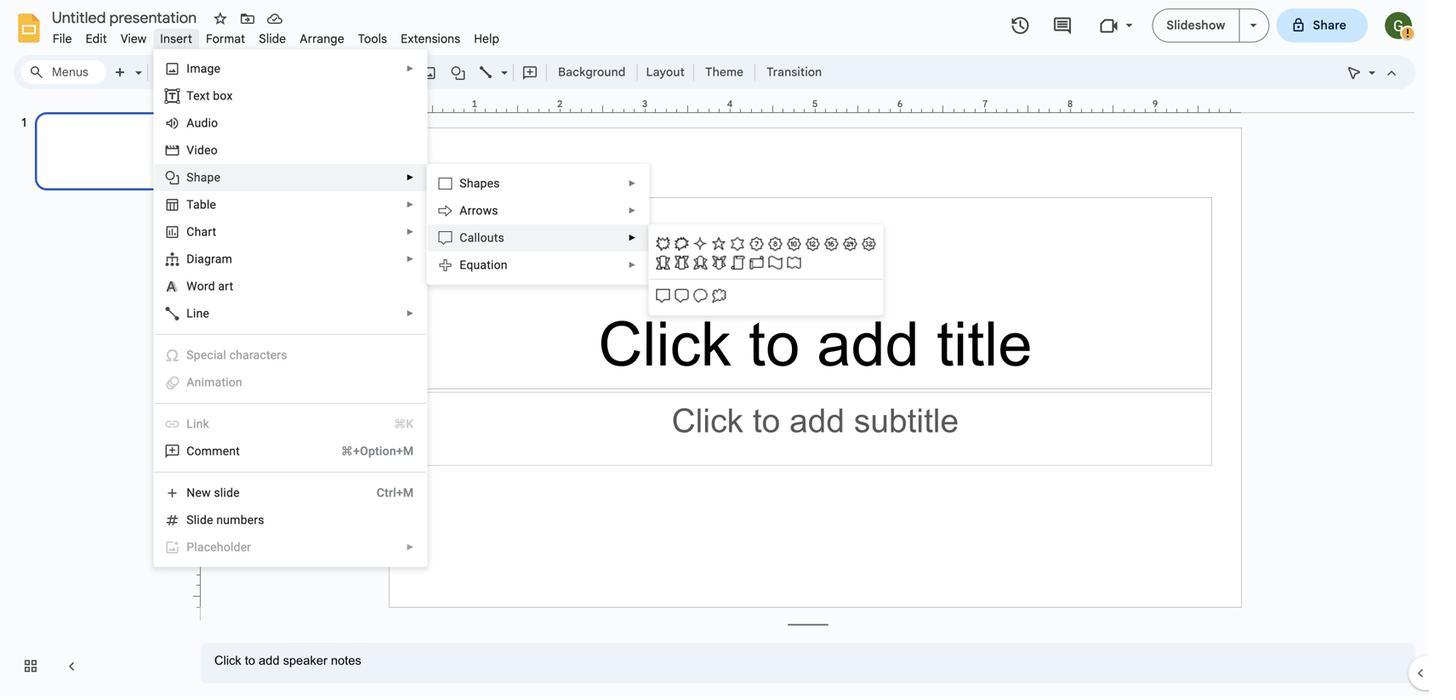 Task type: describe. For each thing, give the bounding box(es) containing it.
4-point star image
[[691, 235, 710, 254]]

menu item containing lin
[[165, 416, 414, 433]]

⌘+option+m element
[[321, 443, 414, 460]]

new slide n element
[[187, 486, 245, 500]]

lin k
[[187, 417, 209, 431]]

cloud callout image
[[710, 287, 729, 306]]

5-point star image
[[710, 235, 729, 254]]

lin
[[187, 417, 203, 431]]

main toolbar
[[106, 60, 831, 85]]

double wave image
[[785, 254, 804, 272]]

arrange menu item
[[293, 29, 351, 49]]

chart h element
[[187, 225, 222, 239]]

► for laceholder
[[406, 543, 415, 553]]

tools
[[358, 31, 387, 46]]

arrange
[[300, 31, 345, 46]]

a rrows
[[460, 204, 498, 218]]

k
[[203, 417, 209, 431]]

⌘k
[[394, 417, 414, 431]]

co m ment
[[187, 445, 240, 459]]

d
[[187, 252, 195, 266]]

s for hape
[[187, 171, 194, 185]]

line
[[187, 307, 210, 321]]

placeholder p element
[[187, 541, 256, 555]]

2 row from the top
[[654, 254, 879, 272]]

extensions
[[401, 31, 461, 46]]

link k element
[[187, 417, 214, 431]]

callouts c element
[[460, 231, 510, 245]]

slideshow button
[[1153, 9, 1240, 43]]

c for h
[[187, 225, 195, 239]]

art for w ord art
[[218, 280, 233, 294]]

16-point star image
[[822, 235, 841, 254]]

slide menu item
[[252, 29, 293, 49]]

equation e element
[[460, 258, 513, 272]]

⌘k element
[[374, 416, 414, 433]]

laceholder
[[194, 541, 251, 555]]

ext
[[193, 89, 210, 103]]

t
[[187, 89, 193, 103]]

help menu item
[[467, 29, 506, 49]]

shapes s element
[[460, 177, 505, 191]]

menu bar banner
[[0, 0, 1430, 698]]

share button
[[1277, 9, 1368, 43]]

w ord art
[[187, 280, 233, 294]]

box
[[213, 89, 233, 103]]

3 row from the top
[[654, 287, 879, 306]]

7-point star image
[[747, 235, 766, 254]]

characters
[[230, 348, 287, 363]]

v
[[187, 143, 194, 157]]

ial
[[214, 348, 226, 363]]

12-point star image
[[804, 235, 822, 254]]

application containing slideshow
[[0, 0, 1430, 698]]

menu bar inside menu bar banner
[[46, 22, 506, 50]]

menu item containing spe
[[165, 347, 414, 364]]

ta
[[187, 198, 200, 212]]

le
[[207, 198, 216, 212]]

layout
[[646, 65, 685, 80]]

n
[[187, 486, 195, 500]]

share
[[1314, 18, 1347, 33]]

i
[[187, 62, 190, 76]]

ideo
[[194, 143, 218, 157]]

e
[[460, 258, 467, 272]]

spe
[[187, 348, 207, 363]]

rectangular callout image
[[654, 287, 673, 306]]

presentation options image
[[1251, 24, 1257, 27]]

format menu item
[[199, 29, 252, 49]]

explosion 1 image
[[654, 235, 673, 254]]

v ideo
[[187, 143, 218, 157]]

ctrl+m
[[377, 486, 414, 500]]

ord
[[197, 280, 215, 294]]

table b element
[[187, 198, 221, 212]]

e
[[207, 514, 213, 528]]

i mage
[[187, 62, 221, 76]]

slide
[[214, 486, 240, 500]]

quation
[[467, 258, 508, 272]]

insert
[[160, 31, 192, 46]]

background
[[558, 65, 626, 80]]

oval callout image
[[691, 287, 710, 306]]

ew
[[195, 486, 211, 500]]

c
[[207, 348, 214, 363]]

rounded rectangular callout image
[[673, 287, 691, 306]]

a for rrows
[[460, 204, 468, 218]]

image i element
[[187, 62, 226, 76]]

theme button
[[698, 60, 752, 85]]

insert image image
[[420, 60, 440, 84]]

rrows
[[468, 204, 498, 218]]

up ribbon image
[[654, 254, 673, 272]]

hape
[[194, 171, 221, 185]]

c for allouts
[[460, 231, 468, 245]]

e quation
[[460, 258, 508, 272]]

edit
[[86, 31, 107, 46]]

transition button
[[759, 60, 830, 85]]

a u dio
[[187, 116, 218, 130]]

ctrl+m element
[[356, 485, 414, 502]]



Task type: locate. For each thing, give the bounding box(es) containing it.
art up d iagram
[[201, 225, 217, 239]]

row
[[654, 235, 879, 254], [654, 254, 879, 272], [654, 287, 879, 306]]

s down v on the top left of the page
[[187, 171, 194, 185]]

w
[[187, 280, 197, 294]]

diagram d element
[[187, 252, 238, 266]]

text box t element
[[187, 89, 238, 103]]

format
[[206, 31, 245, 46]]

art for c h art
[[201, 225, 217, 239]]

1 horizontal spatial art
[[218, 280, 233, 294]]

►
[[406, 64, 415, 74], [406, 173, 415, 183], [628, 179, 637, 188], [406, 200, 415, 210], [628, 206, 637, 216], [406, 227, 415, 237], [628, 233, 637, 243], [406, 254, 415, 264], [628, 260, 637, 270], [406, 309, 415, 319], [406, 543, 415, 553]]

menu
[[113, 49, 427, 698], [427, 164, 650, 285], [649, 225, 884, 316]]

0 horizontal spatial s
[[187, 171, 194, 185]]

s up a rrows
[[460, 177, 467, 191]]

s hapes
[[460, 177, 500, 191]]

shape image
[[449, 60, 468, 84]]

allouts
[[468, 231, 505, 245]]

1 vertical spatial art
[[218, 280, 233, 294]]

art
[[201, 225, 217, 239], [218, 280, 233, 294]]

a
[[187, 116, 195, 130], [460, 204, 468, 218], [187, 376, 195, 390]]

view menu item
[[114, 29, 153, 49]]

a down s hapes
[[460, 204, 468, 218]]

Menus field
[[21, 60, 106, 84]]

0 vertical spatial art
[[201, 225, 217, 239]]

insert menu item
[[153, 29, 199, 49]]

background button
[[551, 60, 634, 85]]

8-point star image
[[766, 235, 785, 254]]

c allouts
[[460, 231, 505, 245]]

c up "e" at the left
[[460, 231, 468, 245]]

n ew slide
[[187, 486, 240, 500]]

slide
[[259, 31, 286, 46]]

transition
[[767, 65, 822, 80]]

t ext box
[[187, 89, 233, 103]]

co
[[187, 445, 202, 459]]

a for u
[[187, 116, 195, 130]]

menu item up ment
[[165, 416, 414, 433]]

animation a element
[[187, 376, 248, 390]]

arrows a element
[[460, 204, 504, 218]]

0 horizontal spatial c
[[187, 225, 195, 239]]

audio u element
[[187, 116, 223, 130]]

edit menu item
[[79, 29, 114, 49]]

a inside menu item
[[187, 376, 195, 390]]

down ribbon image
[[673, 254, 691, 272]]

nimation
[[195, 376, 242, 390]]

slid
[[187, 514, 207, 528]]

1 horizontal spatial s
[[460, 177, 467, 191]]

p
[[187, 541, 194, 555]]

c up d
[[187, 225, 195, 239]]

file
[[53, 31, 72, 46]]

curved up ribbon image
[[691, 254, 710, 272]]

menu item down characters
[[165, 374, 414, 391]]

menu bar containing file
[[46, 22, 506, 50]]

2 menu item from the top
[[165, 374, 414, 391]]

10-point star image
[[785, 235, 804, 254]]

a nimation
[[187, 376, 242, 390]]

4 menu item from the top
[[165, 540, 415, 557]]

mode and view toolbar
[[1341, 0, 1417, 449]]

h
[[195, 225, 201, 239]]

c h art
[[187, 225, 217, 239]]

3 menu item from the top
[[165, 416, 414, 433]]

► for quation
[[628, 260, 637, 270]]

explosion 2 image
[[673, 235, 691, 254]]

a for nimation
[[187, 376, 195, 390]]

24-point star image
[[841, 235, 860, 254]]

word art w element
[[187, 280, 239, 294]]

c
[[187, 225, 195, 239], [460, 231, 468, 245]]

► for iagram
[[406, 254, 415, 264]]

1 vertical spatial a
[[460, 204, 468, 218]]

extensions menu item
[[394, 29, 467, 49]]

ment
[[212, 445, 240, 459]]

menu item
[[165, 347, 414, 364], [165, 374, 414, 391], [165, 416, 414, 433], [165, 540, 415, 557]]

application
[[0, 0, 1430, 698]]

Star checkbox
[[208, 7, 232, 31]]

file menu item
[[46, 29, 79, 49]]

comment m element
[[187, 445, 245, 459]]

p laceholder
[[187, 541, 251, 555]]

theme
[[705, 65, 744, 80]]

slide numbers e element
[[187, 514, 270, 528]]

► for allouts
[[628, 233, 637, 243]]

menu item containing p
[[165, 540, 415, 557]]

1 menu item from the top
[[165, 347, 414, 364]]

vertical scroll image
[[729, 254, 747, 272]]

ta b le
[[187, 198, 216, 212]]

menu item down numbers
[[165, 540, 415, 557]]

m
[[202, 445, 212, 459]]

► for mage
[[406, 64, 415, 74]]

spe c ial characters
[[187, 348, 287, 363]]

6-point star image
[[729, 235, 747, 254]]

navigation
[[0, 96, 187, 698]]

line q element
[[187, 307, 215, 321]]

slideshow
[[1167, 18, 1226, 33]]

2 vertical spatial a
[[187, 376, 195, 390]]

special characters c element
[[187, 348, 292, 363]]

1 horizontal spatial c
[[460, 231, 468, 245]]

► for hapes
[[628, 179, 637, 188]]

32-point star image
[[860, 235, 879, 254]]

numbers
[[216, 514, 264, 528]]

curved down ribbon image
[[710, 254, 729, 272]]

⌘+option+m
[[341, 445, 414, 459]]

s
[[187, 171, 194, 185], [460, 177, 467, 191]]

help
[[474, 31, 500, 46]]

video v element
[[187, 143, 223, 157]]

d iagram
[[187, 252, 232, 266]]

b
[[200, 198, 207, 212]]

hapes
[[467, 177, 500, 191]]

0 vertical spatial a
[[187, 116, 195, 130]]

► for rrows
[[628, 206, 637, 216]]

menu item up "nimation"
[[165, 347, 414, 364]]

► for hape
[[406, 173, 415, 183]]

shape s element
[[187, 171, 226, 185]]

menu item containing a
[[165, 374, 414, 391]]

s hape
[[187, 171, 221, 185]]

view
[[121, 31, 147, 46]]

menu containing i
[[113, 49, 427, 698]]

art right ord
[[218, 280, 233, 294]]

s for hapes
[[460, 177, 467, 191]]

iagram
[[195, 252, 232, 266]]

layout button
[[641, 60, 690, 85]]

dio
[[201, 116, 218, 130]]

tools menu item
[[351, 29, 394, 49]]

a left dio
[[187, 116, 195, 130]]

menu containing s
[[427, 164, 650, 285]]

wave image
[[766, 254, 785, 272]]

Rename text field
[[46, 7, 207, 27]]

u
[[195, 116, 201, 130]]

horizontal scroll image
[[747, 254, 766, 272]]

mage
[[190, 62, 221, 76]]

0 horizontal spatial art
[[201, 225, 217, 239]]

1 row from the top
[[654, 235, 879, 254]]

menu bar
[[46, 22, 506, 50]]

a down spe in the left of the page
[[187, 376, 195, 390]]

slid e numbers
[[187, 514, 264, 528]]



Task type: vqa. For each thing, say whether or not it's contained in the screenshot.
yellow cell in the right of the page
no



